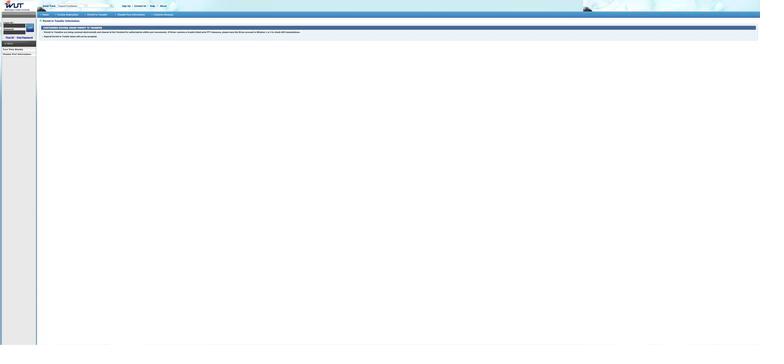 Task type: describe. For each thing, give the bounding box(es) containing it.
us
[[179, 6, 183, 9]]

0 horizontal spatial information
[[22, 66, 39, 69]]

find id
[[7, 45, 17, 49]]

0 vertical spatial chassis
[[147, 17, 157, 20]]

glossary
[[205, 17, 217, 20]]

sign
[[153, 6, 159, 9]]

1 vertical spatial chassis pool information
[[3, 66, 39, 69]]

sign up link
[[153, 6, 163, 9]]

quick
[[53, 6, 61, 9]]

1 vertical spatial pool
[[15, 66, 21, 69]]

about link
[[200, 6, 208, 9]]

0 vertical spatial information
[[165, 17, 181, 20]]

0 vertical spatial pool
[[158, 17, 164, 20]]

trucker
[[71, 17, 82, 20]]

1 vertical spatial chassis
[[3, 66, 14, 69]]

:
[[17, 27, 18, 30]]

0 vertical spatial chassis pool information
[[147, 17, 181, 20]]

up
[[160, 6, 163, 9]]

contact us
[[168, 6, 183, 9]]

find for find id
[[7, 45, 13, 49]]

help
[[188, 6, 194, 9]]

permit
[[109, 17, 118, 20]]

trucker instruction
[[71, 17, 98, 20]]

contact
[[168, 6, 179, 9]]

instruction
[[83, 17, 98, 20]]



Task type: vqa. For each thing, say whether or not it's contained in the screenshot.
the Account
no



Task type: locate. For each thing, give the bounding box(es) containing it.
id for find
[[14, 45, 17, 49]]

id left :
[[13, 27, 16, 30]]

1 vertical spatial id
[[14, 45, 17, 49]]

1 find from the left
[[7, 45, 13, 49]]

find
[[7, 45, 13, 49], [21, 45, 27, 49]]

quick track
[[53, 6, 69, 9]]

0 vertical spatial id
[[13, 27, 16, 30]]

customs glossary
[[192, 17, 217, 20]]

information
[[165, 17, 181, 20], [22, 66, 39, 69]]

0 horizontal spatial chassis
[[3, 66, 14, 69]]

about
[[200, 6, 208, 9]]

id
[[13, 27, 16, 30], [14, 45, 17, 49]]

1 vertical spatial information
[[22, 66, 39, 69]]

chassis
[[147, 17, 157, 20], [3, 66, 14, 69]]

1 horizontal spatial pool
[[158, 17, 164, 20]]

None text field
[[109, 5, 136, 10]]

chassis pool information down find id
[[3, 66, 39, 69]]

None password field
[[4, 38, 32, 43]]

0 horizontal spatial find
[[7, 45, 13, 49]]

id down password: at the top left of page
[[14, 45, 17, 49]]

information down find password link
[[22, 66, 39, 69]]

1 horizontal spatial information
[[165, 17, 181, 20]]

chassis pool information link
[[2, 65, 45, 71]]

home
[[53, 17, 61, 20]]

contact us link
[[168, 6, 183, 9]]

chassis down find id
[[3, 66, 14, 69]]

1 horizontal spatial chassis pool information
[[147, 17, 181, 20]]

logon
[[4, 27, 12, 30]]

pool down find id
[[15, 66, 21, 69]]

help link
[[188, 6, 194, 9]]

login image
[[33, 30, 42, 40]]

chassis pool information
[[147, 17, 181, 20], [3, 66, 39, 69]]

to
[[119, 17, 122, 20]]

0 horizontal spatial pool
[[15, 66, 21, 69]]

find left password
[[21, 45, 27, 49]]

2 find from the left
[[21, 45, 27, 49]]

chassis pool information down up
[[147, 17, 181, 20]]

id for logon
[[13, 27, 16, 30]]

transfer
[[123, 17, 134, 20]]

find down password: at the top left of page
[[7, 45, 13, 49]]

logon id :
[[4, 27, 18, 30]]

information down contact on the top left of page
[[165, 17, 181, 20]]

1 horizontal spatial find
[[21, 45, 27, 49]]

find password
[[21, 45, 41, 49]]

password
[[28, 45, 41, 49]]

1 horizontal spatial chassis
[[147, 17, 157, 20]]

0 horizontal spatial chassis pool information
[[3, 66, 39, 69]]

find id link
[[7, 45, 17, 49]]

permit to transfer
[[109, 17, 134, 20]]

None text field
[[4, 30, 32, 35]]

customs
[[192, 17, 204, 20]]

pool
[[158, 17, 164, 20], [15, 66, 21, 69]]

pool down up
[[158, 17, 164, 20]]

chassis down sign
[[147, 17, 157, 20]]

sign up
[[153, 6, 163, 9]]

find password link
[[21, 45, 41, 49]]

find for find password
[[21, 45, 27, 49]]

password:
[[4, 35, 17, 38]]

track
[[62, 6, 69, 9]]



